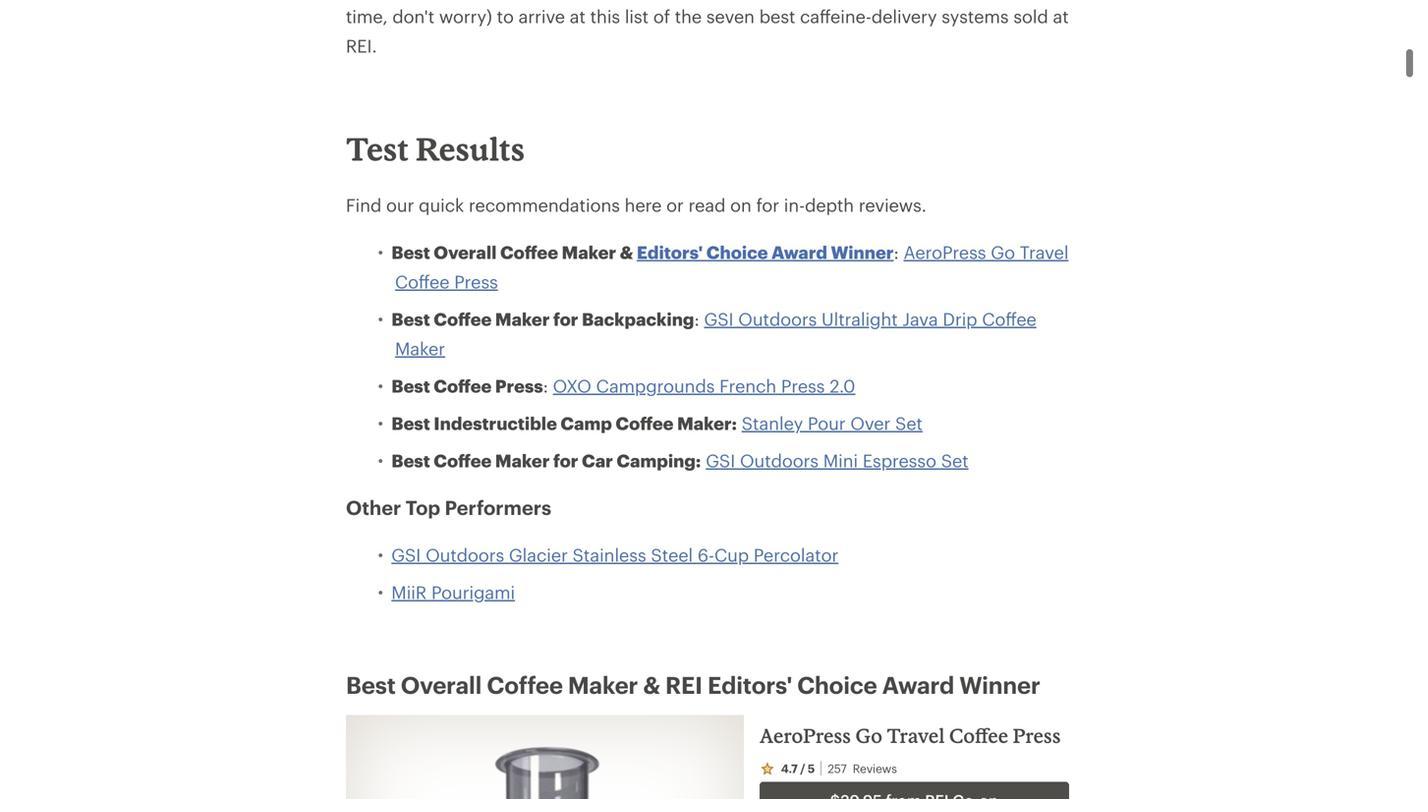 Task type: locate. For each thing, give the bounding box(es) containing it.
2 vertical spatial :
[[543, 376, 548, 396]]

0 vertical spatial aeropress
[[904, 242, 986, 263]]

: left oxo
[[543, 376, 548, 396]]

set
[[895, 413, 923, 434], [941, 450, 969, 471]]

:
[[894, 242, 899, 263], [694, 309, 700, 329], [543, 376, 548, 396]]

pour
[[808, 413, 846, 434]]

gsi down 'aeropress go travel coffee press' link
[[704, 309, 734, 329]]

best for best coffee maker for car camping: gsi outdoors mini espresso set
[[391, 450, 430, 471]]

gsi outdoors ultralight java drip coffee maker link
[[395, 309, 1037, 359]]

outdoors up pourigami
[[426, 545, 504, 565]]

outdoors down editors' choice award winner link
[[738, 309, 817, 329]]

2.0
[[830, 376, 856, 396]]

miir pourigami
[[391, 582, 515, 603]]

set right over
[[895, 413, 923, 434]]

stainless
[[573, 545, 646, 565]]

0 vertical spatial go
[[991, 242, 1015, 263]]

best overall coffee maker & rei editors' choice award winner
[[346, 671, 1041, 699]]

gsi
[[704, 309, 734, 329], [706, 450, 735, 471], [391, 545, 421, 565]]

for left car
[[553, 450, 578, 471]]

for for car
[[553, 450, 578, 471]]

aeropress up drip on the top
[[904, 242, 986, 263]]

outdoors for stainless
[[426, 545, 504, 565]]

gsi down maker: on the bottom of the page
[[706, 450, 735, 471]]

for up oxo
[[553, 309, 578, 329]]

: down reviews.
[[894, 242, 899, 263]]

in-
[[784, 195, 805, 215]]

our
[[386, 195, 414, 215]]

oxo campgrounds french press 2.0 link
[[553, 376, 856, 396]]

travel
[[1020, 242, 1069, 263], [887, 724, 945, 747]]

2 vertical spatial gsi
[[391, 545, 421, 565]]

1 horizontal spatial go
[[991, 242, 1015, 263]]

oxo
[[553, 376, 592, 396]]

1 vertical spatial for
[[553, 309, 578, 329]]

1 horizontal spatial &
[[643, 671, 660, 699]]

reviews
[[853, 761, 897, 776]]

aeropress up 4.7
[[760, 724, 851, 747]]

aeropress
[[904, 242, 986, 263], [760, 724, 851, 747]]

award up "reviews"
[[882, 671, 955, 699]]

maker
[[562, 242, 616, 263], [495, 309, 550, 329], [395, 338, 445, 359], [495, 450, 550, 471], [568, 671, 638, 699]]

1 horizontal spatial choice
[[797, 671, 877, 699]]

for for backpacking
[[553, 309, 578, 329]]

1 horizontal spatial winner
[[960, 671, 1041, 699]]

gsi up "miir"
[[391, 545, 421, 565]]

coffee inside gsi outdoors ultralight java drip coffee maker
[[982, 309, 1037, 329]]

choice up "257"
[[797, 671, 877, 699]]

best for best coffee press : oxo campgrounds french press 2.0
[[391, 376, 430, 396]]

press
[[454, 271, 498, 292], [495, 376, 543, 396], [781, 376, 825, 396], [1013, 724, 1061, 747]]

overall coffee
[[434, 242, 558, 263]]

1 vertical spatial go
[[856, 724, 883, 747]]

gsi for glacier
[[391, 545, 421, 565]]

1 horizontal spatial editors'
[[708, 671, 792, 699]]

1 vertical spatial winner
[[960, 671, 1041, 699]]

french
[[720, 376, 777, 396]]

outdoors inside gsi outdoors ultralight java drip coffee maker
[[738, 309, 817, 329]]

0 horizontal spatial set
[[895, 413, 923, 434]]

mini
[[823, 450, 858, 471]]

winner
[[831, 242, 894, 263], [960, 671, 1041, 699]]

aeropress go travel coffee press
[[395, 242, 1069, 292], [760, 724, 1061, 747]]

1 vertical spatial :
[[694, 309, 700, 329]]

best
[[391, 242, 430, 263], [391, 309, 430, 329], [391, 376, 430, 396], [391, 413, 430, 434], [391, 450, 430, 471], [346, 671, 396, 699]]

&
[[620, 242, 633, 263], [643, 671, 660, 699]]

2 vertical spatial for
[[553, 450, 578, 471]]

set right espresso
[[941, 450, 969, 471]]

0 horizontal spatial choice
[[707, 242, 768, 263]]

0 horizontal spatial winner
[[831, 242, 894, 263]]

1 vertical spatial set
[[941, 450, 969, 471]]

for left in- in the right top of the page
[[756, 195, 779, 215]]

percolator
[[754, 545, 839, 565]]

miir pourigami link
[[391, 582, 515, 603]]

& down the find our quick recommendations here or read on for in-depth reviews.
[[620, 242, 633, 263]]

1 vertical spatial outdoors
[[740, 450, 819, 471]]

gsi inside gsi outdoors ultralight java drip coffee maker
[[704, 309, 734, 329]]

1 vertical spatial aeropress
[[760, 724, 851, 747]]

0 horizontal spatial award
[[772, 242, 828, 263]]

1 horizontal spatial :
[[694, 309, 700, 329]]

: down 'aeropress go travel coffee press' link
[[694, 309, 700, 329]]

0 vertical spatial travel
[[1020, 242, 1069, 263]]

0 horizontal spatial editors'
[[637, 242, 703, 263]]

editors' choice award winner link
[[637, 242, 894, 263]]

choice
[[707, 242, 768, 263], [797, 671, 877, 699]]

stanley
[[742, 413, 803, 434]]

test results
[[346, 130, 525, 168]]

0 horizontal spatial :
[[543, 376, 548, 396]]

& left rei
[[643, 671, 660, 699]]

outdoors down stanley
[[740, 450, 819, 471]]

gsi outdoors glacier stainless steel 6-cup percolator link
[[391, 545, 839, 565]]

go travel coffee press image
[[374, 747, 716, 799]]

2 vertical spatial outdoors
[[426, 545, 504, 565]]

0 vertical spatial &
[[620, 242, 633, 263]]

aeropress go travel coffee press down on on the top right of page
[[395, 242, 1069, 292]]

or
[[667, 195, 684, 215]]

for
[[756, 195, 779, 215], [553, 309, 578, 329], [553, 450, 578, 471]]

find our quick recommendations here or read on for in-depth reviews.
[[346, 195, 927, 215]]

camping:
[[617, 450, 701, 471]]

outdoors
[[738, 309, 817, 329], [740, 450, 819, 471], [426, 545, 504, 565]]

over
[[851, 413, 891, 434]]

best for best overall coffee maker & editors' choice award winner :
[[391, 242, 430, 263]]

editors'
[[637, 242, 703, 263], [708, 671, 792, 699]]

1 vertical spatial award
[[882, 671, 955, 699]]

0 horizontal spatial aeropress
[[760, 724, 851, 747]]

0 vertical spatial outdoors
[[738, 309, 817, 329]]

award
[[772, 242, 828, 263], [882, 671, 955, 699]]

choice down on on the top right of page
[[707, 242, 768, 263]]

coffee
[[395, 271, 450, 292], [434, 309, 492, 329], [982, 309, 1037, 329], [434, 376, 492, 396], [616, 413, 674, 434], [434, 450, 492, 471], [487, 671, 563, 699], [950, 724, 1009, 747]]

0 horizontal spatial travel
[[887, 724, 945, 747]]

overall
[[401, 671, 482, 699]]

257 reviews
[[828, 761, 897, 776]]

editors' down or at the top of the page
[[637, 242, 703, 263]]

camp
[[561, 413, 612, 434]]

0 vertical spatial choice
[[707, 242, 768, 263]]

aeropress go travel coffee press up "reviews"
[[760, 724, 1061, 747]]

0 vertical spatial gsi
[[704, 309, 734, 329]]

award down in- in the right top of the page
[[772, 242, 828, 263]]

maker for editors'
[[562, 242, 616, 263]]

editors' right rei
[[708, 671, 792, 699]]

go inside 'aeropress go travel coffee press'
[[991, 242, 1015, 263]]

2 horizontal spatial :
[[894, 242, 899, 263]]

0 vertical spatial award
[[772, 242, 828, 263]]

0 horizontal spatial &
[[620, 242, 633, 263]]

drip
[[943, 309, 978, 329]]

1 horizontal spatial award
[[882, 671, 955, 699]]

best overall coffee maker & editors' choice award winner :
[[391, 242, 904, 263]]

go
[[991, 242, 1015, 263], [856, 724, 883, 747]]

backpacking
[[582, 309, 694, 329]]

other
[[346, 496, 401, 519]]

test
[[346, 130, 409, 168]]



Task type: describe. For each thing, give the bounding box(es) containing it.
1 horizontal spatial set
[[941, 450, 969, 471]]

performers
[[445, 496, 551, 519]]

here
[[625, 195, 662, 215]]

0 vertical spatial for
[[756, 195, 779, 215]]

reviews.
[[859, 195, 927, 215]]

1 vertical spatial travel
[[887, 724, 945, 747]]

steel
[[651, 545, 693, 565]]

gsi outdoors mini espresso set link
[[706, 450, 969, 471]]

best coffee maker for backpacking :
[[391, 309, 704, 329]]

read
[[689, 195, 726, 215]]

best indestructible camp coffee maker: stanley pour over set
[[391, 413, 923, 434]]

gsi for ultralight
[[704, 309, 734, 329]]

0 vertical spatial editors'
[[637, 242, 703, 263]]

6-
[[698, 545, 715, 565]]

rei
[[665, 671, 703, 699]]

maker:
[[677, 413, 737, 434]]

indestructible
[[434, 413, 557, 434]]

1 vertical spatial choice
[[797, 671, 877, 699]]

gsi outdoors glacier stainless steel 6-cup percolator
[[391, 545, 839, 565]]

0 horizontal spatial go
[[856, 724, 883, 747]]

maker for car
[[495, 450, 550, 471]]

1 horizontal spatial aeropress
[[904, 242, 986, 263]]

campgrounds
[[596, 376, 715, 396]]

best coffee maker for car camping: gsi outdoors mini espresso set
[[391, 450, 969, 471]]

on
[[730, 195, 752, 215]]

ultralight
[[822, 309, 898, 329]]

pourigami
[[431, 582, 515, 603]]

glacier
[[509, 545, 568, 565]]

cup
[[715, 545, 749, 565]]

1 vertical spatial aeropress go travel coffee press
[[760, 724, 1061, 747]]

depth
[[805, 195, 854, 215]]

1 vertical spatial gsi
[[706, 450, 735, 471]]

results
[[416, 130, 525, 168]]

1 vertical spatial editors'
[[708, 671, 792, 699]]

press inside 'aeropress go travel coffee press'
[[454, 271, 498, 292]]

car
[[582, 450, 613, 471]]

espresso
[[863, 450, 937, 471]]

1 horizontal spatial travel
[[1020, 242, 1069, 263]]

257
[[828, 761, 847, 776]]

0 vertical spatial aeropress go travel coffee press
[[395, 242, 1069, 292]]

miir
[[391, 582, 427, 603]]

best coffee press : oxo campgrounds french press 2.0
[[391, 376, 856, 396]]

aeropress go travel coffee press link
[[395, 242, 1069, 292]]

1 vertical spatial &
[[643, 671, 660, 699]]

4.7
[[781, 761, 798, 776]]

maker for backpacking
[[495, 309, 550, 329]]

java
[[903, 309, 938, 329]]

find
[[346, 195, 382, 215]]

maker inside gsi outdoors ultralight java drip coffee maker
[[395, 338, 445, 359]]

gsi outdoors ultralight java drip coffee maker
[[395, 309, 1037, 359]]

other top performers
[[346, 496, 551, 519]]

top
[[406, 496, 440, 519]]

recommendations
[[469, 195, 620, 215]]

quick
[[419, 195, 464, 215]]

best for best indestructible camp coffee maker: stanley pour over set
[[391, 413, 430, 434]]

stanley pour over set link
[[742, 413, 923, 434]]

0 vertical spatial :
[[894, 242, 899, 263]]

best for best coffee maker for backpacking :
[[391, 309, 430, 329]]

0 vertical spatial set
[[895, 413, 923, 434]]

0 vertical spatial winner
[[831, 242, 894, 263]]

best for best overall coffee maker & rei editors' choice award winner
[[346, 671, 396, 699]]

outdoors for java
[[738, 309, 817, 329]]



Task type: vqa. For each thing, say whether or not it's contained in the screenshot.
the middle for
yes



